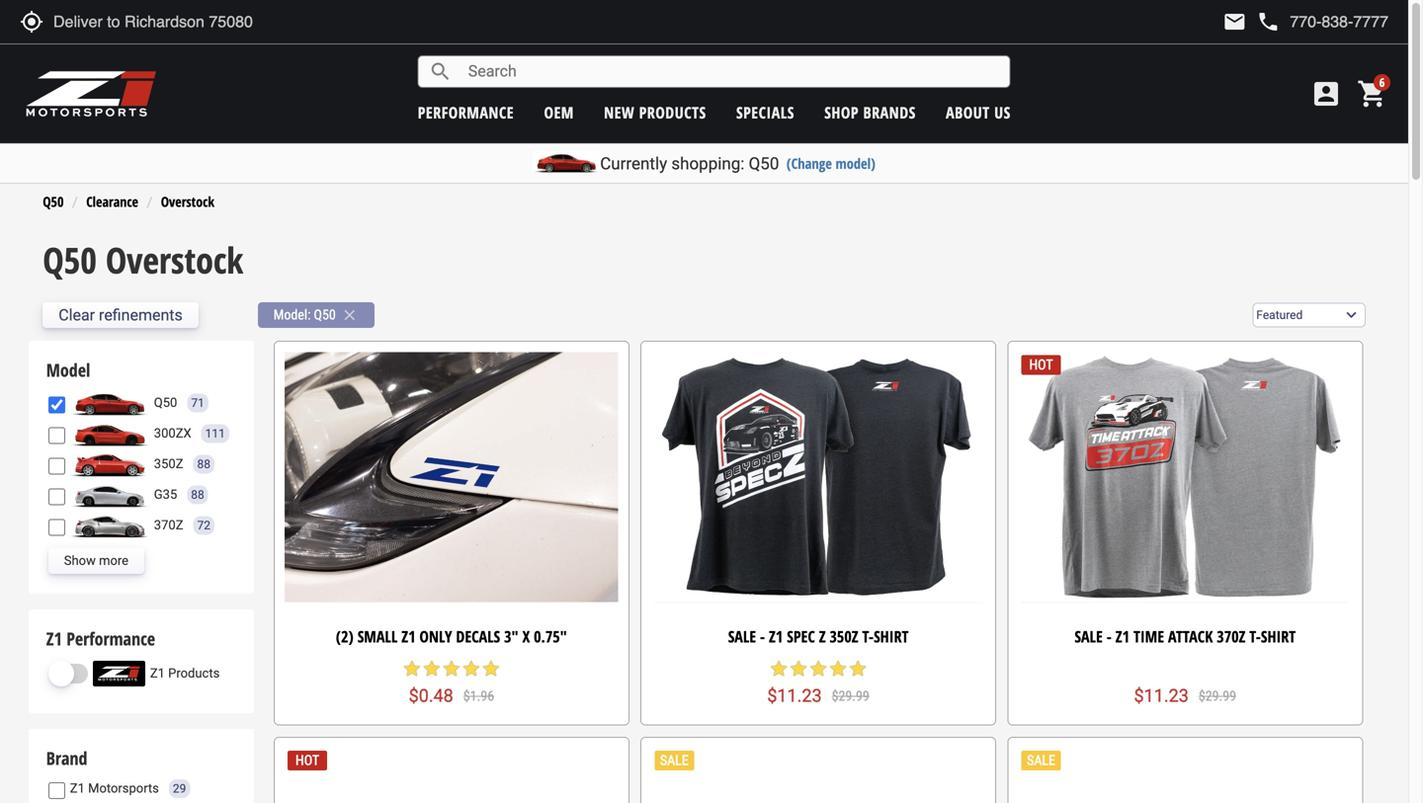 Task type: locate. For each thing, give the bounding box(es) containing it.
88
[[197, 458, 211, 471], [191, 488, 204, 502]]

2 t- from the left
[[1250, 626, 1261, 648]]

0 horizontal spatial sale
[[728, 626, 756, 648]]

shirt right "attack"
[[1261, 626, 1296, 648]]

about
[[946, 102, 990, 123]]

new products link
[[604, 102, 707, 123]]

4 star from the left
[[462, 660, 481, 679]]

1 horizontal spatial 350z
[[830, 626, 859, 648]]

t- right "attack"
[[1250, 626, 1261, 648]]

9 star from the left
[[829, 660, 848, 679]]

370z right "attack"
[[1217, 626, 1246, 648]]

- left the spec
[[760, 626, 765, 648]]

1 sale from the left
[[728, 626, 756, 648]]

$29.99
[[832, 689, 870, 705], [1199, 689, 1237, 705]]

2 - from the left
[[1107, 626, 1112, 648]]

model)
[[836, 154, 876, 173]]

370z down the g35 on the left bottom of page
[[154, 518, 183, 533]]

1 horizontal spatial sale
[[1075, 626, 1103, 648]]

sale left the spec
[[728, 626, 756, 648]]

$1.96
[[463, 689, 494, 705]]

88 for g35
[[191, 488, 204, 502]]

spec
[[787, 626, 815, 648]]

1 horizontal spatial $29.99
[[1199, 689, 1237, 705]]

model: q50 close
[[274, 306, 359, 324]]

q50 left close
[[314, 307, 336, 323]]

$11.23 down the spec
[[768, 686, 822, 707]]

None checkbox
[[48, 458, 65, 475], [48, 519, 65, 536], [48, 783, 65, 800], [48, 458, 65, 475], [48, 519, 65, 536], [48, 783, 65, 800]]

6 star from the left
[[769, 660, 789, 679]]

phone link
[[1257, 10, 1389, 34]]

0 horizontal spatial 350z
[[154, 457, 183, 472]]

0 horizontal spatial $11.23
[[768, 686, 822, 707]]

7 star from the left
[[789, 660, 809, 679]]

2 shirt from the left
[[1261, 626, 1296, 648]]

search
[[429, 60, 453, 84]]

1 horizontal spatial t-
[[1250, 626, 1261, 648]]

2 sale from the left
[[1075, 626, 1103, 648]]

z1 left the products
[[150, 667, 165, 681]]

$29.99 inside star star star star star $11.23 $29.99
[[832, 689, 870, 705]]

model
[[46, 359, 90, 383]]

0 horizontal spatial 370z
[[154, 518, 183, 533]]

shirt right z
[[874, 626, 909, 648]]

1 vertical spatial 370z
[[1217, 626, 1246, 648]]

1 vertical spatial overstock
[[106, 236, 243, 284]]

sale - z1 time attack 370z t-shirt
[[1075, 626, 1296, 648]]

None checkbox
[[48, 397, 65, 414], [48, 428, 65, 444], [48, 489, 65, 506], [48, 397, 65, 414], [48, 428, 65, 444], [48, 489, 65, 506]]

overstock down overstock link
[[106, 236, 243, 284]]

q50 left (change
[[749, 154, 780, 174]]

1 - from the left
[[760, 626, 765, 648]]

1 horizontal spatial $11.23
[[1135, 686, 1189, 707]]

shirt for sale - z1 time attack 370z t-shirt
[[1261, 626, 1296, 648]]

currently shopping: q50 (change model)
[[600, 154, 876, 174]]

0 horizontal spatial shirt
[[874, 626, 909, 648]]

2 $29.99 from the left
[[1199, 689, 1237, 705]]

account_box link
[[1306, 78, 1348, 110]]

nissan 370z z34 2009 2010 2011 2012 2013 2014 2015 2016 2017 2018 2019 3.7l vq37vhr vhr nismo z1 motorsports image
[[70, 513, 149, 539]]

q50 up clear
[[43, 236, 97, 284]]

- for spec
[[760, 626, 765, 648]]

sale
[[728, 626, 756, 648], [1075, 626, 1103, 648]]

more
[[99, 554, 129, 569]]

z1
[[402, 626, 416, 648], [769, 626, 783, 648], [1116, 626, 1130, 648], [46, 628, 62, 652], [150, 667, 165, 681], [70, 782, 85, 797]]

2 $11.23 from the left
[[1135, 686, 1189, 707]]

z1 left the spec
[[769, 626, 783, 648]]

(change
[[787, 154, 832, 173]]

$29.99 down "attack"
[[1199, 689, 1237, 705]]

only
[[420, 626, 452, 648]]

1 shirt from the left
[[874, 626, 909, 648]]

sale left time
[[1075, 626, 1103, 648]]

1 vertical spatial 350z
[[830, 626, 859, 648]]

brand
[[46, 747, 87, 771]]

performance
[[67, 628, 155, 652]]

overstock
[[161, 192, 214, 211], [106, 236, 243, 284]]

performance link
[[418, 102, 514, 123]]

shop brands link
[[825, 102, 916, 123]]

q50
[[749, 154, 780, 174], [43, 192, 64, 211], [43, 236, 97, 284], [314, 307, 336, 323], [154, 396, 177, 410]]

88 up 72
[[191, 488, 204, 502]]

overstock link
[[161, 192, 214, 211]]

z1 left time
[[1116, 626, 1130, 648]]

z1 motorsports logo image
[[25, 69, 158, 119]]

- left time
[[1107, 626, 1112, 648]]

t- right z
[[863, 626, 874, 648]]

model:
[[274, 307, 311, 323]]

-
[[760, 626, 765, 648], [1107, 626, 1112, 648]]

t-
[[863, 626, 874, 648], [1250, 626, 1261, 648]]

$29.99 down "sale - z1 spec z 350z t-shirt"
[[832, 689, 870, 705]]

0 horizontal spatial -
[[760, 626, 765, 648]]

shopping_cart link
[[1353, 78, 1389, 110]]

overstock up "q50 overstock"
[[161, 192, 214, 211]]

brands
[[864, 102, 916, 123]]

1 t- from the left
[[863, 626, 874, 648]]

1 $11.23 from the left
[[768, 686, 822, 707]]

$11.23
[[768, 686, 822, 707], [1135, 686, 1189, 707]]

(change model) link
[[787, 154, 876, 173]]

1 $29.99 from the left
[[832, 689, 870, 705]]

1 horizontal spatial shirt
[[1261, 626, 1296, 648]]

time
[[1134, 626, 1165, 648]]

clearance
[[86, 192, 138, 211]]

88 for 350z
[[197, 458, 211, 471]]

(2)
[[336, 626, 354, 648]]

mail phone
[[1223, 10, 1281, 34]]

350z right z
[[830, 626, 859, 648]]

8 star from the left
[[809, 660, 829, 679]]

shirt
[[874, 626, 909, 648], [1261, 626, 1296, 648]]

show more button
[[48, 549, 144, 574]]

370z
[[154, 518, 183, 533], [1217, 626, 1246, 648]]

z1 left the only
[[402, 626, 416, 648]]

0 horizontal spatial t-
[[863, 626, 874, 648]]

q50 up 300zx
[[154, 396, 177, 410]]

0 vertical spatial 88
[[197, 458, 211, 471]]

$11.23 down time
[[1135, 686, 1189, 707]]

nissan 350z z33 2003 2004 2005 2006 2007 2008 2009 vq35de 3.5l revup rev up vq35hr nismo z1 motorsports image
[[70, 452, 149, 477]]

star
[[402, 660, 422, 679], [422, 660, 442, 679], [442, 660, 462, 679], [462, 660, 481, 679], [481, 660, 501, 679], [769, 660, 789, 679], [789, 660, 809, 679], [809, 660, 829, 679], [829, 660, 848, 679], [848, 660, 868, 679]]

small
[[358, 626, 398, 648]]

88 down '111'
[[197, 458, 211, 471]]

350z up the g35 on the left bottom of page
[[154, 457, 183, 472]]

1 vertical spatial 88
[[191, 488, 204, 502]]

0 horizontal spatial $29.99
[[832, 689, 870, 705]]

111
[[205, 427, 225, 441]]

my_location
[[20, 10, 44, 34]]

Search search field
[[453, 56, 1010, 87]]

new products
[[604, 102, 707, 123]]

350z
[[154, 457, 183, 472], [830, 626, 859, 648]]

1 horizontal spatial -
[[1107, 626, 1112, 648]]

clearance link
[[86, 192, 138, 211]]



Task type: describe. For each thing, give the bounding box(es) containing it.
infiniti q50 sedan hybrid v37 2014 2015 2016 2017 2018 2019 2020 vq37vhr 2.0t 3.0t 3.7l red sport redsport vr30ddtt z1 motorsports image
[[70, 390, 149, 416]]

q50 left clearance
[[43, 192, 64, 211]]

$0.48
[[409, 686, 454, 707]]

300zx
[[154, 426, 191, 441]]

q50 inside the model: q50 close
[[314, 307, 336, 323]]

$11.23 inside star star star star star $11.23 $29.99
[[768, 686, 822, 707]]

sale for sale - z1 time attack 370z t-shirt
[[1075, 626, 1103, 648]]

g35
[[154, 488, 177, 502]]

$29.99 inside $11.23 $29.99
[[1199, 689, 1237, 705]]

29
[[173, 783, 186, 796]]

1 horizontal spatial 370z
[[1217, 626, 1246, 648]]

products
[[168, 667, 220, 681]]

mail link
[[1223, 10, 1247, 34]]

shop
[[825, 102, 859, 123]]

close
[[341, 306, 359, 324]]

1 star from the left
[[402, 660, 422, 679]]

shopping_cart
[[1358, 78, 1389, 110]]

star star star star star $11.23 $29.99
[[768, 660, 870, 707]]

us
[[995, 102, 1011, 123]]

phone
[[1257, 10, 1281, 34]]

oem link
[[544, 102, 574, 123]]

currently
[[600, 154, 668, 174]]

star star star star star $0.48 $1.96
[[402, 660, 501, 707]]

0 vertical spatial 370z
[[154, 518, 183, 533]]

decals
[[456, 626, 500, 648]]

t- for 350z
[[863, 626, 874, 648]]

0.75"
[[534, 626, 567, 648]]

about us
[[946, 102, 1011, 123]]

t- for 370z
[[1250, 626, 1261, 648]]

z1 motorsports
[[70, 782, 159, 797]]

infiniti g35 coupe sedan v35 v36 skyline 2003 2004 2005 2006 2007 2008 3.5l vq35de revup rev up vq35hr z1 motorsports image
[[70, 482, 149, 508]]

3"
[[504, 626, 519, 648]]

specials link
[[737, 102, 795, 123]]

$11.23 $29.99
[[1135, 686, 1237, 707]]

clear
[[59, 306, 95, 325]]

oem
[[544, 102, 574, 123]]

z1 products
[[150, 667, 220, 681]]

attack
[[1169, 626, 1214, 648]]

72
[[197, 519, 211, 533]]

71
[[191, 396, 204, 410]]

mail
[[1223, 10, 1247, 34]]

z1 performance
[[46, 628, 155, 652]]

refinements
[[99, 306, 183, 325]]

q50 overstock
[[43, 236, 243, 284]]

performance
[[418, 102, 514, 123]]

5 star from the left
[[481, 660, 501, 679]]

new
[[604, 102, 635, 123]]

specials
[[737, 102, 795, 123]]

2 star from the left
[[422, 660, 442, 679]]

z
[[819, 626, 826, 648]]

- for time
[[1107, 626, 1112, 648]]

sale - z1 spec z 350z t-shirt
[[728, 626, 909, 648]]

(2) small z1 only decals 3" x 0.75"
[[336, 626, 567, 648]]

z1 down brand
[[70, 782, 85, 797]]

10 star from the left
[[848, 660, 868, 679]]

sale for sale - z1 spec z 350z t-shirt
[[728, 626, 756, 648]]

nissan 300zx z32 1990 1991 1992 1993 1994 1995 1996 vg30dett vg30de twin turbo non turbo z1 motorsports image
[[70, 421, 149, 447]]

z1 left performance
[[46, 628, 62, 652]]

clear refinements
[[59, 306, 183, 325]]

about us link
[[946, 102, 1011, 123]]

account_box
[[1311, 78, 1343, 110]]

0 vertical spatial 350z
[[154, 457, 183, 472]]

motorsports
[[88, 782, 159, 797]]

0 vertical spatial overstock
[[161, 192, 214, 211]]

3 star from the left
[[442, 660, 462, 679]]

shopping:
[[672, 154, 745, 174]]

clear refinements button
[[43, 303, 198, 328]]

x
[[523, 626, 530, 648]]

show more
[[64, 554, 129, 569]]

show
[[64, 554, 96, 569]]

shop brands
[[825, 102, 916, 123]]

products
[[639, 102, 707, 123]]

shirt for sale - z1 spec z 350z t-shirt
[[874, 626, 909, 648]]

q50 link
[[43, 192, 64, 211]]



Task type: vqa. For each thing, say whether or not it's contained in the screenshot.
7th star
yes



